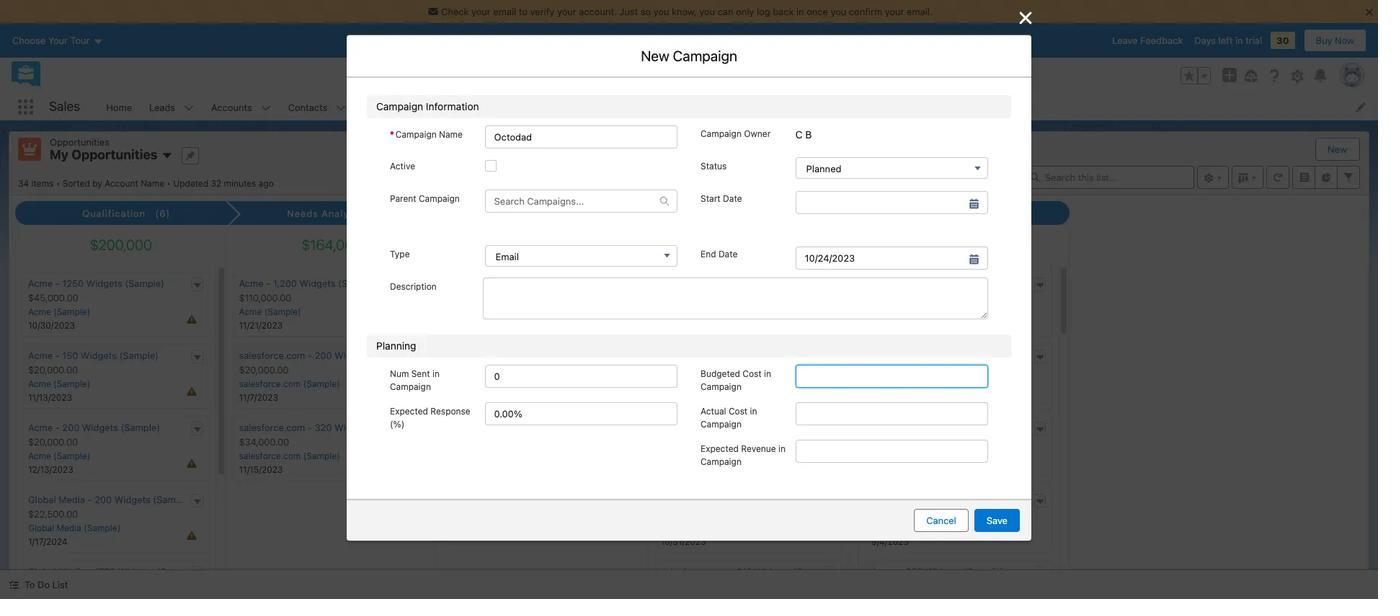 Task type: describe. For each thing, give the bounding box(es) containing it.
widgets for acme - 500 widgets (sample)
[[926, 494, 962, 505]]

budgeted cost in campaign for completed
[[701, 368, 771, 392]]

widgets down can
[[683, 47, 736, 63]]

days
[[1195, 35, 1216, 46]]

save for completed
[[987, 515, 1008, 526]]

(sample) inside the "$20,000.00 acme (sample) 12/13/2023"
[[53, 451, 90, 461]]

home
[[106, 101, 132, 113]]

170
[[695, 278, 710, 289]]

calendar list item
[[451, 94, 526, 120]]

additional information
[[361, 395, 476, 408]]

acme left 140
[[661, 350, 685, 361]]

expected response (%) text field for email
[[485, 402, 678, 425]]

to do list
[[25, 579, 68, 590]]

name inside my opportunities|opportunities|list view element
[[141, 178, 164, 189]]

acme inside $50,000.00 acme (sample) 9/4/2023
[[872, 523, 894, 534]]

$200,000
[[90, 237, 152, 253]]

widgets for acme - 300 widgets (sample)
[[926, 566, 962, 577]]

leave
[[1112, 35, 1138, 46]]

global media (sample) link for $10,000.00
[[661, 451, 753, 461]]

status for completed
[[701, 161, 727, 172]]

parent for email
[[390, 193, 416, 204]]

acme inside $45,000.00 acme (sample) 10/30/2023
[[28, 306, 51, 317]]

text default image inside to do list button
[[9, 580, 19, 590]]

once
[[807, 6, 828, 17]]

$10,000.00
[[661, 436, 709, 448]]

num sent in campaign for email
[[390, 368, 440, 392]]

budgeted for planned
[[701, 368, 740, 379]]

650
[[906, 422, 923, 433]]

cost for actual cost in campaign text field
[[729, 406, 748, 417]]

1250 inside my opportunities|opportunities|list view element
[[62, 278, 84, 289]]

c for completed
[[796, 128, 803, 141]]

3 you from the left
[[831, 6, 847, 17]]

- left 1750
[[88, 566, 92, 577]]

0 vertical spatial * list item
[[692, 168, 1003, 217]]

acme - 650 widgets (sample) link
[[872, 422, 1004, 433]]

salesforce.com down $34,000.00 on the bottom left of the page
[[239, 451, 301, 461]]

description for email
[[390, 281, 437, 292]]

widgets for salesforce.com - 600 widgets (sample)
[[967, 350, 1004, 361]]

end date for completed
[[701, 249, 738, 259]]

widgets up $22,500.00 global media (sample) 1/17/2024 on the left bottom
[[114, 494, 151, 505]]

by
[[92, 178, 102, 189]]

accounts list item
[[203, 94, 279, 120]]

acme inside $20,000.00 acme (sample) 11/13/2023
[[28, 379, 51, 389]]

to
[[25, 579, 35, 590]]

global inside $10,000.00 global media (sample)
[[661, 451, 687, 461]]

1 • from the left
[[56, 178, 60, 189]]

$22,500.00 acme (sample) 1/2/2024
[[661, 364, 723, 403]]

c for planned
[[796, 128, 803, 141]]

acme down the 11/13/2023
[[28, 422, 53, 433]]

11/15/2023
[[239, 464, 283, 475]]

start for planned
[[701, 193, 721, 204]]

widgets for acme - 1100 widgets (sample)
[[929, 278, 965, 289]]

widgets for acme - 1,200 widgets (sample)
[[300, 278, 336, 289]]

9/4/2023
[[872, 536, 909, 547]]

$211,500
[[725, 237, 782, 253]]

salesforce.com up $75,000.00
[[872, 350, 938, 361]]

Start Date text field
[[796, 191, 988, 214]]

new campaign for planned
[[641, 48, 737, 64]]

cancel button for planned
[[914, 509, 969, 532]]

acme - 170 widgets (sample)
[[661, 278, 791, 289]]

$20,000.00 for $200,000
[[28, 364, 78, 376]]

150
[[62, 350, 78, 361]]

planning for event
[[376, 339, 416, 352]]

Active checkbox
[[485, 160, 496, 172]]

salesforce.com (sample) link for $512,000
[[872, 379, 973, 389]]

widgets for salesforce.com - 200 widgets (sample)
[[335, 350, 371, 361]]

to
[[519, 6, 528, 17]]

acme - 140 widgets (sample)
[[661, 350, 792, 361]]

event
[[496, 251, 520, 262]]

opportunity information
[[361, 89, 487, 102]]

$20,000.00 inside the "$20,000.00 acme (sample) 12/13/2023"
[[28, 436, 78, 448]]

do
[[38, 579, 50, 590]]

just
[[620, 6, 638, 17]]

$110,000.00
[[239, 292, 291, 304]]

cancel button for completed
[[914, 509, 969, 532]]

type for email
[[390, 249, 410, 259]]

days left in trial
[[1195, 35, 1262, 46]]

text default image for salesforce.com - 600 widgets (sample)
[[1035, 352, 1045, 363]]

buy
[[1316, 35, 1333, 46]]

none search field inside my opportunities|opportunities|list view element
[[1022, 165, 1195, 189]]

- for acme - 140 widgets (sample)
[[688, 350, 692, 361]]

feedback
[[1140, 35, 1183, 46]]

planned
[[806, 163, 842, 175]]

widgets for acme - 170 widgets (sample)
[[713, 278, 749, 289]]

- for acme - 300 widgets (sample)
[[899, 566, 903, 577]]

active for event
[[390, 161, 415, 172]]

campaign name for email
[[396, 129, 463, 140]]

Expected Revenue in Campaign text field
[[796, 440, 988, 463]]

leads link
[[141, 94, 184, 120]]

opportunity for owner
[[367, 185, 416, 195]]

new campaign for completed
[[641, 48, 737, 64]]

owner for planned
[[744, 128, 771, 139]]

$75,000.00 salesforce.com (sample) 4/19/2023
[[872, 364, 973, 403]]

acme left "300"
[[872, 566, 896, 577]]

media for global media - 1750 widgets (sample)
[[59, 566, 85, 577]]

(sample) inside $10,000.00 global media (sample)
[[716, 451, 753, 461]]

34
[[18, 178, 29, 189]]

expected revenue in campaign for completed
[[701, 443, 786, 467]]

acme - 1100 widgets (sample) link
[[872, 278, 1007, 289]]

qualification
[[82, 208, 146, 219]]

1/17/2024
[[28, 536, 67, 547]]

2 your from the left
[[557, 6, 576, 17]]

80
[[727, 422, 739, 433]]

Search My Opportunities list view. search field
[[1022, 165, 1195, 189]]

left
[[1219, 35, 1233, 46]]

acme left 150
[[28, 350, 53, 361]]

- for salesforce.com - 210 widgets (sample)
[[730, 566, 734, 577]]

my
[[50, 147, 69, 162]]

$45,000.00 acme (sample) 10/30/2023
[[28, 292, 90, 331]]

email button
[[485, 245, 678, 267]]

acme - 150 widgets (sample)
[[28, 350, 159, 361]]

0 vertical spatial 1250
[[648, 47, 680, 63]]

global media - 180 widgets (sample)
[[661, 494, 824, 505]]

1100
[[906, 278, 926, 289]]

global media - 200 widgets (sample) link
[[28, 494, 193, 505]]

leave feedback
[[1112, 35, 1183, 46]]

acme - 500 widgets (sample)
[[872, 494, 1004, 505]]

opportunity owner
[[367, 185, 416, 206]]

global for global media - 1750 widgets (sample)
[[28, 566, 56, 577]]

parent for event
[[390, 193, 416, 204]]

contacts link
[[279, 94, 336, 120]]

completed
[[806, 163, 854, 175]]

inverse image for completed
[[1017, 10, 1034, 27]]

acme left 1100
[[872, 278, 896, 289]]

acme (sample) link for 1,200
[[239, 306, 301, 317]]

trial
[[1246, 35, 1262, 46]]

acme inside $22,500.00 acme (sample) 1/2/2024
[[661, 379, 684, 389]]

$60,000.00
[[872, 436, 922, 448]]

search... button
[[523, 64, 811, 87]]

b for planned
[[805, 128, 812, 141]]

salesforce.com inside '$75,000.00 salesforce.com (sample) 4/19/2023'
[[872, 379, 933, 389]]

11/21/2023
[[239, 320, 283, 331]]

contacts list item
[[279, 94, 355, 120]]

- for acme - 1250 widgets (sample)
[[55, 278, 60, 289]]

account
[[105, 178, 138, 189]]

1 you from the left
[[654, 6, 669, 17]]

- for acme - 170 widgets (sample)
[[688, 278, 692, 289]]

acme - 650 widgets (sample)
[[872, 422, 1004, 433]]

- for acme - 1100 widgets (sample)
[[899, 278, 903, 289]]

acme - 1250 widgets (sample)
[[28, 278, 164, 289]]

list view controls image
[[1197, 165, 1229, 189]]

budgeted for completed
[[701, 368, 740, 379]]

parent campaign for email
[[390, 193, 460, 204]]

widgets right 1750
[[118, 566, 154, 577]]

opportunities list item
[[355, 94, 451, 120]]

(%) for event
[[390, 419, 405, 429]]

type for event
[[390, 249, 410, 259]]

edit
[[571, 47, 595, 63]]

3 your from the left
[[885, 6, 904, 17]]

salesforce.com - 200 widgets (sample) link
[[239, 350, 413, 361]]

cost for budgeted cost in campaign text field corresponding to planned
[[743, 368, 762, 379]]

complete
[[468, 162, 507, 173]]

acme - 300 widgets (sample)
[[872, 566, 1004, 577]]

num sent in campaign for event
[[390, 368, 440, 392]]

text default image for salesforce.com - 200 widgets (sample)
[[414, 352, 424, 363]]

num for event
[[390, 368, 409, 379]]

(sample) inside $22,500.00 acme (sample) 1/2/2024
[[686, 379, 723, 389]]

salesforce.com - 320 widgets (sample) link
[[239, 422, 413, 433]]

text default image for acme - 500 widgets (sample)
[[1035, 497, 1045, 507]]

leads
[[149, 101, 175, 113]]

1 your from the left
[[471, 6, 491, 17]]

accounts link
[[203, 94, 261, 120]]

leads list item
[[141, 94, 203, 120]]

salesforce.com inside $20,000.00 salesforce.com (sample) 11/7/2023
[[239, 379, 301, 389]]

widgets for acme - 650 widgets (sample)
[[926, 422, 962, 433]]

$20,000.00 acme (sample) 11/13/2023
[[28, 364, 90, 403]]

can
[[718, 6, 734, 17]]

acme up $50,000.00
[[872, 494, 896, 505]]

- for acme - 150 widgets (sample)
[[55, 350, 60, 361]]

2 • from the left
[[167, 178, 171, 189]]

0 horizontal spatial * list item
[[364, 326, 675, 375]]

Num Sent in Campaign text field
[[485, 365, 678, 388]]

inverse image for planned
[[1017, 10, 1034, 27]]

acme (sample) link for 140
[[661, 379, 723, 389]]

- up search... button
[[638, 47, 645, 63]]

global media - 80 widgets (sample) link
[[661, 422, 820, 433]]

owner inside opportunity owner
[[367, 195, 394, 206]]

opportunity for information
[[361, 89, 424, 102]]

new inside button
[[1328, 143, 1347, 155]]

sent for event
[[411, 368, 430, 379]]

text default image for acme - 150 widgets (sample)
[[192, 352, 202, 363]]

end date for planned
[[701, 249, 738, 259]]

text default image for global media - 180 widgets (sample)
[[825, 497, 835, 507]]

contacts
[[288, 101, 328, 113]]

acme right edit
[[599, 47, 635, 63]]

actual for email
[[701, 406, 726, 417]]

planning for email
[[376, 339, 416, 352]]

salesforce.com - 320 widgets (sample) $34,000.00 salesforce.com (sample) 11/15/2023
[[239, 422, 413, 475]]

$10,000.00 global media (sample)
[[661, 436, 753, 461]]

my opportunities
[[50, 147, 157, 162]]

email
[[493, 6, 516, 17]]

- up $22,500.00 global media (sample) 1/17/2024 on the left bottom
[[88, 494, 92, 505]]

salesforce.com down 10/31/2023
[[661, 566, 727, 577]]

10/31/2023
[[661, 536, 706, 547]]

$34,000.00
[[239, 436, 289, 448]]

widgets right 80
[[742, 422, 778, 433]]

(0)
[[567, 208, 582, 219]]

start for completed
[[701, 193, 721, 204]]

status for planned
[[701, 161, 727, 172]]

text default image for acme - 200 widgets (sample)
[[192, 425, 202, 435]]

new for planned
[[641, 48, 670, 64]]

- left 180
[[720, 494, 725, 505]]



Task type: vqa. For each thing, say whether or not it's contained in the screenshot.


Task type: locate. For each thing, give the bounding box(es) containing it.
- left 80
[[720, 422, 725, 433]]

media for global media - 200 widgets (sample)
[[59, 494, 85, 505]]

0 horizontal spatial global media (sample) link
[[28, 523, 121, 534]]

c b
[[796, 128, 812, 141], [796, 128, 812, 141]]

save button
[[975, 509, 1020, 532], [975, 509, 1020, 532]]

text default image for global media - 1750 widgets (sample)
[[192, 569, 202, 579]]

(sample) inside $20,000.00 acme (sample) 11/13/2023
[[53, 379, 90, 389]]

revenue for planned
[[741, 443, 776, 454]]

1 vertical spatial opportunity
[[367, 185, 416, 195]]

global for global media - 200 widgets (sample)
[[28, 494, 56, 505]]

global up $10,000.00
[[661, 422, 689, 433]]

salesforce.com down $75,000.00
[[872, 379, 933, 389]]

salesforce.com - 210 widgets (sample) link
[[661, 566, 833, 577]]

Actual Cost in Campaign text field
[[796, 402, 988, 425]]

new campaign
[[641, 48, 737, 64], [641, 48, 737, 64]]

b for completed
[[805, 128, 812, 141]]

acme - 200 widgets (sample)
[[28, 422, 160, 433]]

acme up 12/13/2023
[[28, 451, 51, 461]]

list
[[98, 94, 1378, 120]]

salesforce.com (sample) link down $75,000.00
[[872, 379, 973, 389]]

$20,000.00
[[28, 364, 78, 376], [239, 364, 289, 376], [28, 436, 78, 448]]

None text field
[[485, 126, 678, 149]]

acme (sample) link for 500
[[872, 523, 934, 534]]

- for salesforce.com - 200 widgets (sample)
[[308, 350, 312, 361]]

widgets for acme - 140 widgets (sample)
[[713, 350, 750, 361]]

inverse image
[[1017, 9, 1034, 26], [1017, 10, 1034, 27], [1017, 10, 1034, 27]]

planned button
[[796, 157, 988, 179]]

1 horizontal spatial $22,500.00
[[661, 364, 711, 376]]

acme (sample) link down $50,000.00
[[872, 523, 934, 534]]

1 * text field from the top
[[468, 215, 672, 238]]

1 vertical spatial global media (sample) link
[[28, 523, 121, 534]]

expected response (%) for event
[[390, 406, 471, 429]]

media inside $22,500.00 global media (sample) 1/17/2024
[[57, 523, 81, 534]]

320
[[315, 422, 332, 433]]

widgets for acme - 1250 widgets (sample)
[[86, 278, 122, 289]]

text default image for acme - 300 widgets (sample)
[[1035, 569, 1045, 579]]

$22,500.00 inside $22,500.00 acme (sample) 1/2/2024
[[661, 364, 711, 376]]

salesforce.com - 600 widgets (sample)
[[872, 350, 1046, 361]]

parent campaign for event
[[390, 193, 460, 204]]

- left '650'
[[899, 422, 903, 433]]

Expected Revenue in Campaign text field
[[796, 440, 988, 463]]

1 horizontal spatial global media (sample) link
[[661, 451, 753, 461]]

$22,500.00 for global
[[28, 508, 78, 520]]

1 horizontal spatial 1250
[[648, 47, 680, 63]]

- inside the salesforce.com - 320 widgets (sample) $34,000.00 salesforce.com (sample) 11/15/2023
[[308, 422, 312, 433]]

Start Date text field
[[796, 191, 988, 214]]

text default image for acme - 650 widgets (sample)
[[1035, 425, 1045, 435]]

start date
[[701, 193, 742, 204], [701, 193, 742, 204]]

widgets for acme - 150 widgets (sample)
[[81, 350, 117, 361]]

$20,000.00 inside $20,000.00 salesforce.com (sample) 11/7/2023
[[239, 364, 289, 376]]

$20,000.00 inside $20,000.00 acme (sample) 11/13/2023
[[28, 364, 78, 376]]

widgets for acme - 200 widgets (sample)
[[82, 422, 118, 433]]

active for email
[[390, 161, 415, 172]]

your left email
[[471, 6, 491, 17]]

widgets right the 170
[[713, 278, 749, 289]]

• left the updated
[[167, 178, 171, 189]]

global media (sample) link
[[661, 451, 753, 461], [28, 523, 121, 534]]

you right once
[[831, 6, 847, 17]]

acme inside the "$20,000.00 acme (sample) 12/13/2023"
[[28, 451, 51, 461]]

opportunities inside 'link'
[[364, 101, 423, 113]]

acme (sample) link up 12/13/2023
[[28, 451, 90, 461]]

save
[[987, 515, 1008, 526], [987, 515, 1008, 526]]

campaign owner for planned
[[701, 128, 771, 139]]

- up $45,000.00
[[55, 278, 60, 289]]

complete this field. list item
[[364, 119, 675, 180]]

sent
[[411, 368, 430, 379], [411, 368, 430, 379]]

my opportunities|opportunities|list view element
[[9, 131, 1370, 599]]

1250 up search... button
[[648, 47, 680, 63]]

group
[[1181, 67, 1211, 84]]

end date
[[701, 249, 738, 259], [701, 249, 738, 259]]

2 vertical spatial 200
[[95, 494, 112, 505]]

so
[[641, 6, 651, 17]]

email.
[[907, 6, 933, 17]]

text default image for acme - 1,200 widgets (sample)
[[414, 280, 424, 290]]

None text field
[[485, 126, 678, 149], [796, 138, 1001, 161], [796, 236, 1001, 259], [468, 264, 672, 287], [485, 126, 678, 149], [796, 138, 1001, 161], [796, 236, 1001, 259], [468, 264, 672, 287]]

widgets right '210'
[[755, 566, 791, 577]]

(sample) inside $20,000.00 salesforce.com (sample) 11/7/2023
[[303, 379, 340, 389]]

11/7/2023
[[239, 392, 278, 403]]

acme (sample) link down $45,000.00
[[28, 306, 90, 317]]

analysis
[[322, 208, 363, 219]]

$20,000.00 salesforce.com (sample) 11/7/2023
[[239, 364, 340, 403]]

200 up the "$20,000.00 acme (sample) 12/13/2023"
[[62, 422, 80, 433]]

- left 600
[[940, 350, 945, 361]]

proposal
[[514, 208, 557, 219]]

$20,000.00 up 11/7/2023
[[239, 364, 289, 376]]

end for planned
[[701, 249, 716, 259]]

$22,500.00
[[661, 364, 711, 376], [28, 508, 78, 520]]

2 you from the left
[[699, 6, 715, 17]]

34 items • sorted by account name • updated 32 minutes ago
[[18, 178, 274, 189]]

list item
[[526, 94, 586, 120], [692, 119, 1003, 168], [468, 215, 672, 238], [692, 217, 1003, 266], [364, 245, 675, 294], [364, 425, 675, 474], [692, 425, 1003, 474]]

acme (sample) link
[[28, 306, 90, 317], [239, 306, 301, 317], [28, 379, 90, 389], [661, 379, 723, 389], [28, 451, 90, 461], [872, 523, 934, 534]]

salesforce.com (sample) link down $34,000.00 on the bottom left of the page
[[239, 451, 340, 461]]

verify
[[530, 6, 555, 17]]

- left '210'
[[730, 566, 734, 577]]

1 horizontal spatial you
[[699, 6, 715, 17]]

you left can
[[699, 6, 715, 17]]

text default image for salesforce.com - 210 widgets (sample)
[[825, 569, 835, 579]]

- left 140
[[688, 350, 692, 361]]

minutes
[[224, 178, 256, 189]]

(sample) inside $22,500.00 global media (sample) 1/17/2024
[[84, 523, 121, 534]]

media
[[691, 422, 718, 433], [689, 451, 714, 461], [59, 494, 85, 505], [691, 494, 718, 505], [57, 523, 81, 534], [59, 566, 85, 577]]

actual cost in campaign for planned
[[701, 406, 757, 429]]

actual cost in campaign for completed
[[701, 406, 757, 429]]

name for email
[[439, 129, 463, 140]]

(%)
[[390, 419, 405, 429], [390, 419, 405, 429]]

you
[[654, 6, 669, 17], [699, 6, 715, 17], [831, 6, 847, 17]]

salesforce.com (sample) link
[[239, 379, 340, 389], [872, 379, 973, 389], [239, 451, 340, 461]]

acme (sample) link down $110,000.00
[[239, 306, 301, 317]]

widgets inside the salesforce.com - 320 widgets (sample) $34,000.00 salesforce.com (sample) 11/15/2023
[[335, 422, 371, 433]]

0 horizontal spatial your
[[471, 6, 491, 17]]

name
[[439, 129, 463, 140], [439, 129, 463, 140], [141, 178, 164, 189]]

(6)
[[155, 208, 170, 219]]

c b for completed
[[796, 128, 812, 141]]

acme up $45,000.00
[[28, 278, 53, 289]]

acme - 500 widgets (sample) link
[[872, 494, 1004, 505]]

1,200
[[273, 278, 297, 289]]

(%) for email
[[390, 419, 405, 429]]

500
[[906, 494, 923, 505]]

•
[[56, 178, 60, 189], [167, 178, 171, 189]]

know,
[[672, 6, 697, 17]]

global up the do
[[28, 566, 56, 577]]

media inside $10,000.00 global media (sample)
[[689, 451, 714, 461]]

widgets right 150
[[81, 350, 117, 361]]

start date for planned
[[701, 193, 742, 204]]

- left 150
[[55, 350, 60, 361]]

widgets right 320
[[335, 422, 371, 433]]

0 vertical spatial global media (sample) link
[[661, 451, 753, 461]]

acme - 1,200 widgets (sample)
[[239, 278, 378, 289]]

acme - 300 widgets (sample) link
[[872, 566, 1004, 577]]

1 vertical spatial $22,500.00
[[28, 508, 78, 520]]

acme (sample) link for 200
[[28, 451, 90, 461]]

- for acme - 200 widgets (sample)
[[55, 422, 60, 433]]

- up $20,000.00 salesforce.com (sample) 11/7/2023
[[308, 350, 312, 361]]

(sample) inside '$75,000.00 salesforce.com (sample) 4/19/2023'
[[936, 379, 973, 389]]

Num Sent in Campaign text field
[[485, 365, 678, 388]]

$22,500.00 down 140
[[661, 364, 711, 376]]

- for salesforce.com - 600 widgets (sample)
[[940, 350, 945, 361]]

description for event
[[390, 281, 437, 292]]

acme (sample) link for 1250
[[28, 306, 90, 317]]

1 vertical spatial * text field
[[468, 296, 672, 319]]

0 horizontal spatial •
[[56, 178, 60, 189]]

acme
[[599, 47, 635, 63], [28, 278, 53, 289], [239, 278, 264, 289], [661, 278, 685, 289], [872, 278, 896, 289], [28, 306, 51, 317], [239, 306, 262, 317], [28, 350, 53, 361], [661, 350, 685, 361], [28, 379, 51, 389], [661, 379, 684, 389], [28, 422, 53, 433], [872, 422, 896, 433], [28, 451, 51, 461], [872, 494, 896, 505], [872, 523, 894, 534], [872, 566, 896, 577]]

acme up $110,000.00
[[239, 278, 264, 289]]

ago
[[259, 178, 274, 189]]

additional
[[361, 395, 413, 408]]

my opportunities status
[[18, 178, 173, 189]]

search...
[[551, 70, 589, 81]]

your right verify
[[557, 6, 576, 17]]

Parent Campaign text field
[[486, 190, 660, 212]]

1 horizontal spatial 200
[[95, 494, 112, 505]]

end date text field for planned
[[796, 246, 988, 269]]

text default image for acme - 1100 widgets (sample)
[[1035, 280, 1045, 290]]

acme up 1/2/2024
[[661, 379, 684, 389]]

sent for email
[[411, 368, 430, 379]]

text default image for global media - 80 widgets (sample)
[[825, 425, 835, 435]]

- left 500
[[899, 494, 903, 505]]

global media - 1750 widgets (sample) link
[[28, 566, 196, 577]]

200 up $20,000.00 salesforce.com (sample) 11/7/2023
[[315, 350, 332, 361]]

cost for actual cost in campaign text box
[[729, 406, 748, 417]]

widgets right 180
[[746, 494, 782, 505]]

0 horizontal spatial 200
[[62, 422, 80, 433]]

$20,000.00 acme (sample) 12/13/2023
[[28, 436, 90, 475]]

$45,000.00
[[28, 292, 78, 304]]

200 for acme
[[62, 422, 80, 433]]

acme up 9/4/2023
[[872, 523, 894, 534]]

11/13/2023
[[28, 392, 72, 403]]

calendar link
[[451, 94, 507, 120]]

response for event
[[431, 406, 471, 417]]

180
[[727, 494, 743, 505]]

owner for completed
[[744, 128, 771, 139]]

text default image for acme - 140 widgets (sample)
[[825, 352, 835, 363]]

- left "300"
[[899, 566, 903, 577]]

0 vertical spatial opportunity
[[361, 89, 424, 102]]

accounts
[[211, 101, 252, 113]]

1 vertical spatial 200
[[62, 422, 80, 433]]

opportunity
[[361, 89, 424, 102], [367, 185, 416, 195]]

1 vertical spatial * list item
[[364, 326, 675, 375]]

cancel for planned
[[927, 515, 957, 526]]

text default image
[[660, 196, 670, 206], [192, 280, 202, 290], [1035, 280, 1045, 290], [414, 352, 424, 363], [1035, 352, 1045, 363], [192, 425, 202, 435], [825, 425, 835, 435], [192, 569, 202, 579]]

to do list button
[[0, 570, 77, 599]]

acme left the 170
[[661, 278, 685, 289]]

(sample) inside $45,000.00 acme (sample) 10/30/2023
[[53, 306, 90, 317]]

save button for planned
[[975, 509, 1020, 532]]

- for acme - 500 widgets (sample)
[[899, 494, 903, 505]]

widgets down $200,000
[[86, 278, 122, 289]]

global down $10,000.00
[[661, 451, 687, 461]]

list containing home
[[98, 94, 1378, 120]]

30
[[1277, 35, 1289, 46]]

acme - 1250 widgets (sample) link
[[28, 278, 164, 289]]

field.
[[527, 162, 547, 173]]

Actual Cost in Campaign text field
[[796, 402, 988, 425]]

expected revenue in campaign
[[701, 443, 786, 467], [701, 443, 786, 467]]

cost for budgeted cost in campaign text field associated with completed
[[743, 368, 762, 379]]

global media - 1750 widgets (sample)
[[28, 566, 196, 577]]

complete this field.
[[468, 162, 547, 173]]

cancel
[[927, 515, 957, 526], [927, 515, 957, 526]]

$22,500.00 inside $22,500.00 global media (sample) 1/17/2024
[[28, 508, 78, 520]]

Budgeted Cost in Campaign text field
[[796, 365, 988, 388], [796, 365, 988, 388]]

media up list
[[59, 566, 85, 577]]

1 vertical spatial 1250
[[62, 278, 84, 289]]

acme up the $60,000.00 in the right of the page
[[872, 422, 896, 433]]

widgets right '650'
[[926, 422, 962, 433]]

widgets right "300"
[[926, 566, 962, 577]]

widgets right 1100
[[929, 278, 965, 289]]

list
[[52, 579, 68, 590]]

text default image for acme - 1250 widgets (sample)
[[192, 280, 202, 290]]

* text field down parent campaign text box
[[468, 215, 672, 238]]

widgets right 500
[[926, 494, 962, 505]]

widgets right 140
[[713, 350, 750, 361]]

end
[[701, 249, 716, 259], [701, 249, 716, 259]]

• right items on the top
[[56, 178, 60, 189]]

Active checkbox
[[485, 160, 496, 172]]

save for planned
[[987, 515, 1008, 526]]

acme inside $110,000.00 acme (sample) 11/21/2023
[[239, 306, 262, 317]]

$22,500.00 global media (sample) 1/17/2024
[[28, 508, 121, 547]]

in
[[797, 6, 804, 17], [1236, 35, 1243, 46], [433, 368, 440, 379], [433, 368, 440, 379], [764, 368, 771, 379], [764, 368, 771, 379], [750, 406, 757, 417], [750, 406, 757, 417], [779, 443, 786, 454], [779, 443, 786, 454]]

log
[[757, 6, 770, 17]]

$22,500.00 up 1/17/2024
[[28, 508, 78, 520]]

check your email to verify your account. just so you know, you can only log back in once you confirm your email.
[[441, 6, 933, 17]]

widgets right 1,200
[[300, 278, 336, 289]]

global down 12/13/2023
[[28, 494, 56, 505]]

$75,000.00
[[872, 364, 921, 376]]

home link
[[98, 94, 141, 120]]

media up $10,000.00 global media (sample)
[[691, 422, 718, 433]]

media for global media - 80 widgets (sample)
[[691, 422, 718, 433]]

(sample) inside $50,000.00 acme (sample) 9/4/2023
[[897, 523, 934, 534]]

* list item
[[692, 168, 1003, 217], [364, 326, 675, 375]]

global inside $22,500.00 global media (sample) 1/17/2024
[[28, 523, 54, 534]]

widgets up the "$20,000.00 acme (sample) 12/13/2023"
[[82, 422, 118, 433]]

140
[[695, 350, 711, 361]]

(sample) inside $110,000.00 acme (sample) 11/21/2023
[[264, 306, 301, 317]]

- up $110,000.00
[[266, 278, 271, 289]]

media up 1/17/2024
[[57, 523, 81, 534]]

your left 'email.'
[[885, 6, 904, 17]]

0 vertical spatial $22,500.00
[[661, 364, 711, 376]]

acme - 170 widgets (sample) link
[[661, 278, 791, 289]]

0 horizontal spatial you
[[654, 6, 669, 17]]

- for salesforce.com - 320 widgets (sample) $34,000.00 salesforce.com (sample) 11/15/2023
[[308, 422, 312, 433]]

2 horizontal spatial 200
[[315, 350, 332, 361]]

- left 320
[[308, 422, 312, 433]]

Description text field
[[483, 277, 988, 319], [483, 277, 988, 319]]

closed
[[926, 208, 960, 219]]

- left the 170
[[688, 278, 692, 289]]

closed won
[[926, 208, 984, 219]]

* text field down event popup button
[[468, 296, 672, 319]]

description text field for planned
[[483, 277, 988, 319]]

200 up $22,500.00 global media (sample) 1/17/2024 on the left bottom
[[95, 494, 112, 505]]

campaign information for event
[[376, 100, 479, 113]]

2 horizontal spatial you
[[831, 6, 847, 17]]

widgets for salesforce.com - 210 widgets (sample)
[[755, 566, 791, 577]]

salesforce.com down 11/21/2023
[[239, 350, 305, 361]]

$20,000.00 for $164,000
[[239, 364, 289, 376]]

acme up the 11/13/2023
[[28, 379, 51, 389]]

num for email
[[390, 368, 409, 379]]

salesforce.com (sample) link up 11/7/2023
[[239, 379, 340, 389]]

End Date text field
[[796, 246, 988, 269], [796, 246, 988, 269]]

owner
[[744, 128, 771, 139], [744, 128, 771, 139], [367, 195, 394, 206]]

$20,000.00 up 12/13/2023
[[28, 436, 78, 448]]

global media - 180 widgets (sample) link
[[661, 494, 824, 505]]

0 vertical spatial * text field
[[468, 215, 672, 238]]

select list display image
[[1232, 165, 1264, 189]]

media left 180
[[691, 494, 718, 505]]

media up $22,500.00 global media (sample) 1/17/2024 on the left bottom
[[59, 494, 85, 505]]

- up the "$20,000.00 acme (sample) 12/13/2023"
[[55, 422, 60, 433]]

1 horizontal spatial your
[[557, 6, 576, 17]]

Expected Response (%) text field
[[485, 402, 678, 425], [485, 402, 678, 425]]

0 horizontal spatial $22,500.00
[[28, 508, 78, 520]]

0 horizontal spatial 1250
[[62, 278, 84, 289]]

media down $10,000.00
[[689, 451, 714, 461]]

global media (sample) link down $10,000.00
[[661, 451, 753, 461]]

parent
[[390, 193, 416, 204], [390, 193, 416, 204]]

global up 10/31/2023
[[661, 494, 689, 505]]

2 * text field from the top
[[468, 296, 672, 319]]

10/30/2023
[[28, 320, 75, 331]]

1 horizontal spatial •
[[167, 178, 171, 189]]

None search field
[[1022, 165, 1195, 189]]

sales
[[49, 99, 80, 114]]

widgets up the additional
[[335, 350, 371, 361]]

global media (sample) link up 1/17/2024
[[28, 523, 121, 534]]

widgets right 600
[[967, 350, 1004, 361]]

$20,000.00 down 150
[[28, 364, 78, 376]]

description text field for completed
[[483, 277, 988, 319]]

-
[[638, 47, 645, 63], [55, 278, 60, 289], [266, 278, 271, 289], [688, 278, 692, 289], [899, 278, 903, 289], [55, 350, 60, 361], [308, 350, 312, 361], [688, 350, 692, 361], [940, 350, 945, 361], [55, 422, 60, 433], [308, 422, 312, 433], [720, 422, 725, 433], [899, 422, 903, 433], [88, 494, 92, 505], [720, 494, 725, 505], [899, 494, 903, 505], [88, 566, 92, 577], [730, 566, 734, 577], [899, 566, 903, 577]]

global for global media - 180 widgets (sample)
[[661, 494, 689, 505]]

2 horizontal spatial your
[[885, 6, 904, 17]]

salesforce.com up 11/7/2023
[[239, 379, 301, 389]]

save button for completed
[[975, 509, 1020, 532]]

salesforce.com up $34,000.00 on the bottom left of the page
[[239, 422, 305, 433]]

0 vertical spatial 200
[[315, 350, 332, 361]]

you right so
[[654, 6, 669, 17]]

new for completed
[[641, 48, 670, 64]]

global up 1/17/2024
[[28, 523, 54, 534]]

acme up 11/21/2023
[[239, 306, 262, 317]]

acme (sample) link up the 11/13/2023
[[28, 379, 90, 389]]

revenue for completed
[[741, 443, 776, 454]]

acme (sample) link up 1/2/2024
[[661, 379, 723, 389]]

text default image
[[660, 196, 670, 206], [414, 280, 424, 290], [192, 352, 202, 363], [825, 352, 835, 363], [1035, 425, 1045, 435], [192, 497, 202, 507], [825, 497, 835, 507], [1035, 497, 1045, 507], [825, 569, 835, 579], [1035, 569, 1045, 579], [9, 580, 19, 590]]

salesforce.com (sample) link for $164,000
[[239, 379, 340, 389]]

200 for salesforce.com
[[315, 350, 332, 361]]

expected revenue in campaign for planned
[[701, 443, 786, 467]]

* text field
[[468, 215, 672, 238], [468, 296, 672, 319]]

210
[[736, 566, 752, 577]]

global media (sample) link for $22,500.00
[[28, 523, 121, 534]]

cost
[[743, 368, 762, 379], [743, 368, 762, 379], [729, 406, 748, 417], [729, 406, 748, 417]]

1 horizontal spatial * list item
[[692, 168, 1003, 217]]

1250 up $45,000.00
[[62, 278, 84, 289]]

status
[[701, 161, 727, 172], [701, 161, 727, 172]]

type
[[390, 249, 410, 259], [390, 249, 410, 259]]

(sample)
[[739, 47, 797, 63], [125, 278, 164, 289], [338, 278, 378, 289], [751, 278, 791, 289], [967, 278, 1007, 289], [53, 306, 90, 317], [264, 306, 301, 317], [119, 350, 159, 361], [373, 350, 413, 361], [752, 350, 792, 361], [1006, 350, 1046, 361], [53, 379, 90, 389], [303, 379, 340, 389], [686, 379, 723, 389], [936, 379, 973, 389], [121, 422, 160, 433], [373, 422, 413, 433], [780, 422, 820, 433], [964, 422, 1004, 433], [53, 451, 90, 461], [303, 451, 340, 461], [716, 451, 753, 461], [153, 494, 193, 505], [784, 494, 824, 505], [964, 494, 1004, 505], [84, 523, 121, 534], [897, 523, 934, 534], [157, 566, 196, 577], [793, 566, 833, 577], [964, 566, 1004, 577]]

sorted
[[63, 178, 90, 189]]



